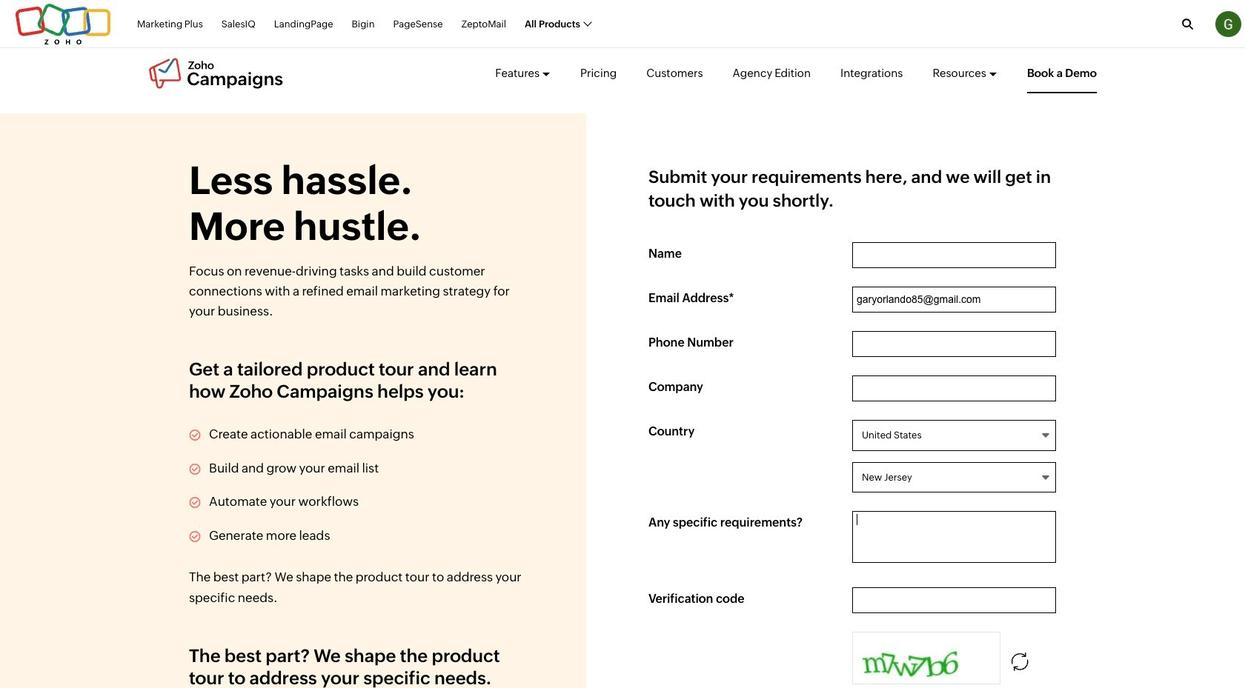 Task type: locate. For each thing, give the bounding box(es) containing it.
None text field
[[852, 243, 1056, 269], [852, 332, 1056, 358], [852, 243, 1056, 269], [852, 332, 1056, 358]]

None text field
[[852, 287, 1056, 313], [852, 376, 1056, 402], [852, 512, 1056, 564], [852, 588, 1056, 614], [852, 287, 1056, 313], [852, 376, 1056, 402], [852, 512, 1056, 564], [852, 588, 1056, 614]]

gary orlando image
[[1216, 11, 1242, 37]]

zoho campaigns logo image
[[148, 57, 284, 90]]



Task type: vqa. For each thing, say whether or not it's contained in the screenshot.
gary orlando icon
yes



